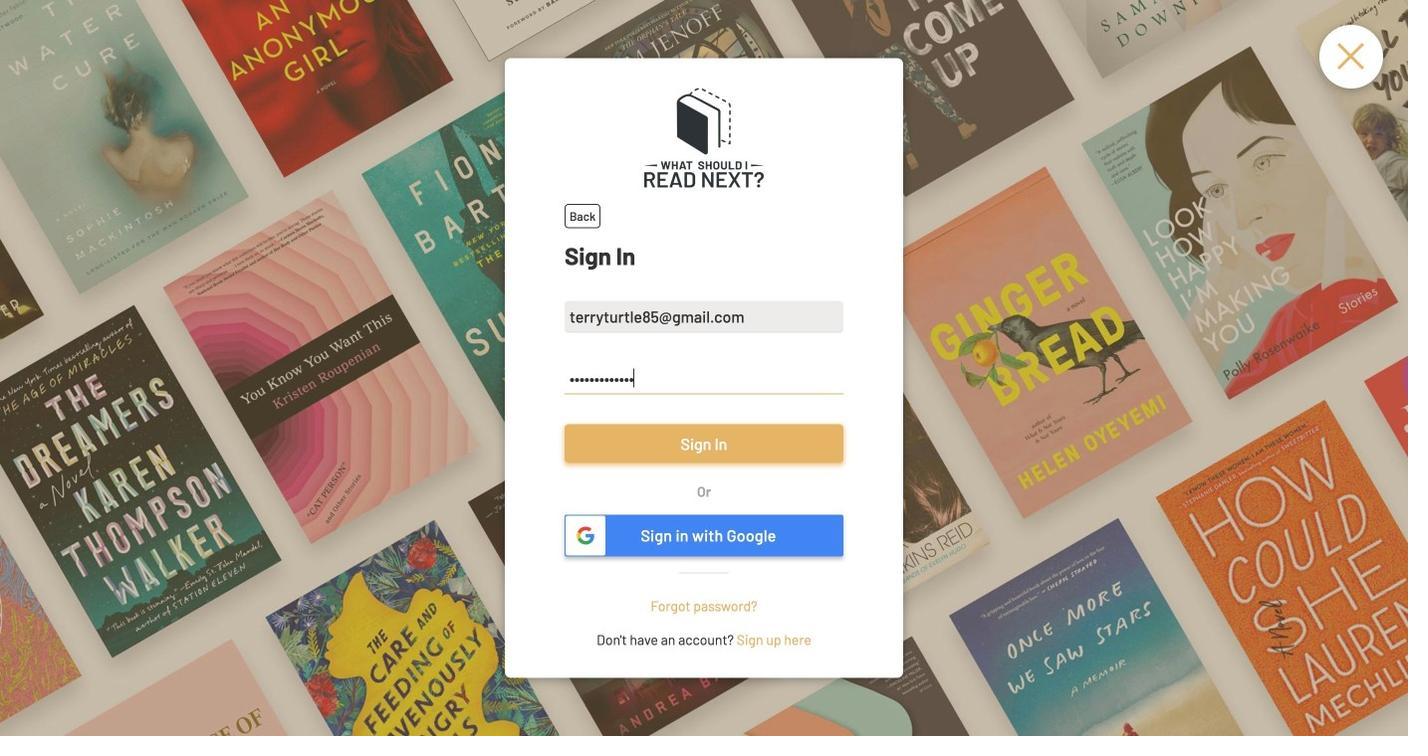 Task type: describe. For each thing, give the bounding box(es) containing it.
Email Address email field
[[565, 301, 843, 333]]

Password password field
[[565, 363, 843, 395]]



Task type: locate. For each thing, give the bounding box(es) containing it.
None submit
[[565, 425, 843, 463]]



Task type: vqa. For each thing, say whether or not it's contained in the screenshot.
submit
yes



